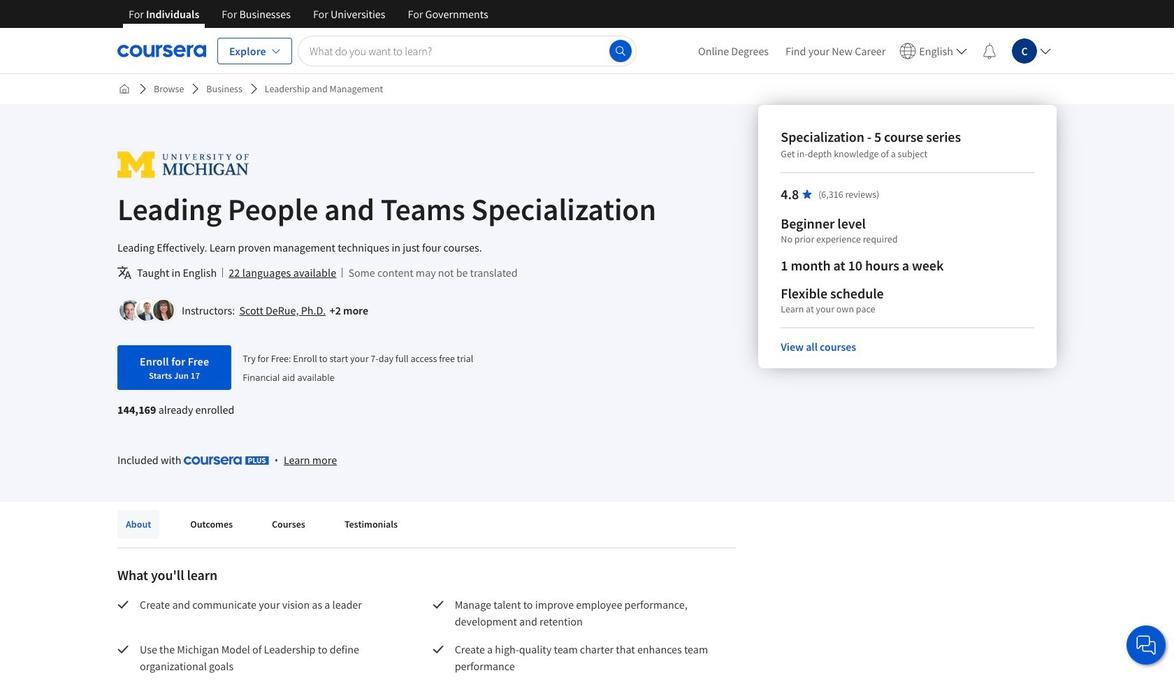 Task type: vqa. For each thing, say whether or not it's contained in the screenshot.
search field
yes



Task type: describe. For each thing, give the bounding box(es) containing it.
university of michigan image
[[117, 149, 249, 180]]

What do you want to learn? text field
[[298, 35, 637, 66]]

cheri alexander image
[[153, 300, 174, 321]]

scott derue, ph.d. image
[[120, 300, 141, 321]]

home image
[[119, 83, 130, 94]]

coursera image
[[117, 39, 206, 62]]



Task type: locate. For each thing, give the bounding box(es) containing it.
banner navigation
[[117, 0, 500, 28]]

coursera plus image
[[184, 457, 269, 465]]

None search field
[[298, 35, 637, 66]]

maxim sytch, ph.d. image
[[136, 300, 157, 321]]

menu
[[690, 28, 1057, 73]]



